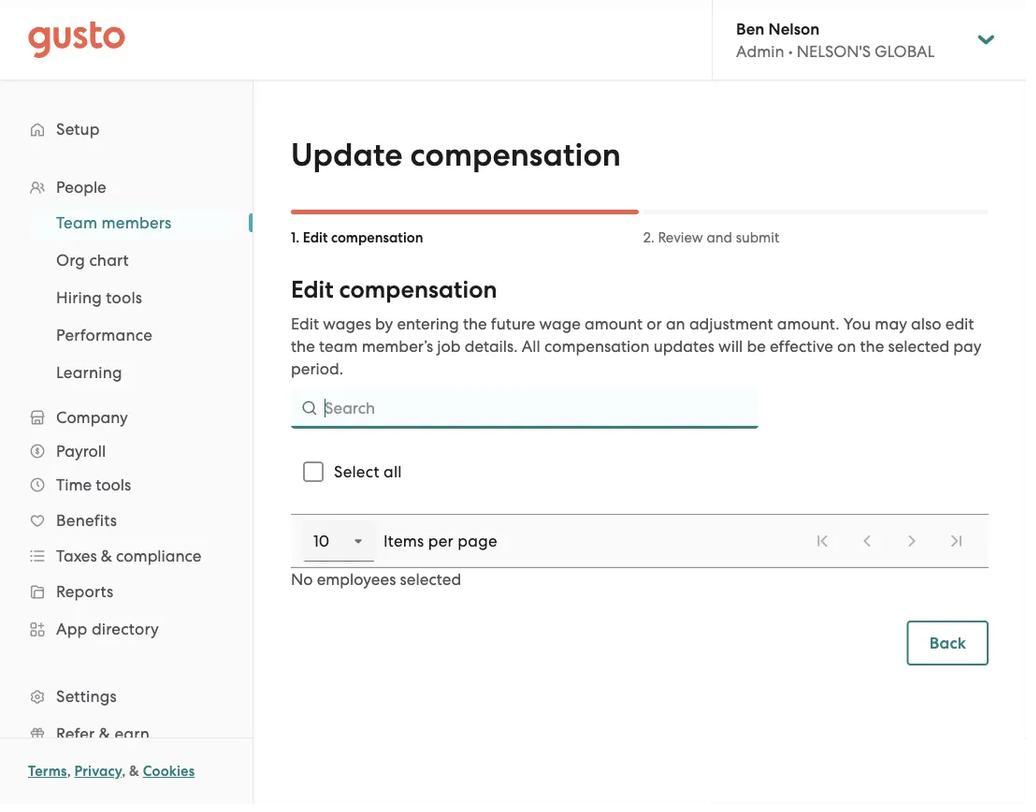 Task type: vqa. For each thing, say whether or not it's contained in the screenshot.
warm
no



Task type: describe. For each thing, give the bounding box(es) containing it.
ben nelson admin • nelson's global
[[737, 19, 935, 61]]

updates
[[654, 337, 715, 356]]

effective
[[771, 337, 834, 356]]

privacy
[[74, 763, 122, 780]]

future
[[491, 315, 536, 333]]

be
[[747, 337, 767, 356]]

back
[[930, 633, 967, 652]]

select
[[334, 462, 380, 481]]

refer
[[56, 725, 95, 743]]

nelson
[[769, 19, 820, 38]]

reports
[[56, 582, 114, 601]]

benefits
[[56, 511, 117, 530]]

time tools
[[56, 476, 131, 494]]

org
[[56, 251, 85, 270]]

admin
[[737, 42, 785, 61]]

list for page navigation element
[[802, 520, 978, 562]]

compliance
[[116, 547, 202, 565]]

no
[[291, 570, 313, 589]]

learning link
[[34, 356, 234, 389]]

submit
[[736, 229, 780, 246]]

also
[[912, 315, 942, 333]]

all
[[522, 337, 541, 356]]

details.
[[465, 337, 518, 356]]

per
[[429, 532, 454, 550]]

taxes & compliance button
[[19, 539, 234, 573]]

global
[[875, 42, 935, 61]]

job
[[437, 337, 461, 356]]

page
[[458, 532, 498, 550]]

and
[[707, 229, 733, 246]]

2 , from the left
[[122, 763, 126, 780]]

2 horizontal spatial the
[[861, 337, 885, 356]]

1 , from the left
[[67, 763, 71, 780]]

nelson's
[[797, 42, 871, 61]]

team members link
[[34, 206, 234, 240]]

company
[[56, 408, 128, 427]]

edit wages by entering the future wage amount or an adjustment amount. you may also edit the team member's job details. all compensation updates will be effective on the selected pay period.
[[291, 315, 983, 378]]

an
[[666, 315, 686, 333]]

hiring tools
[[56, 288, 143, 307]]

org chart
[[56, 251, 129, 270]]

selected inside the edit wages by entering the future wage amount or an adjustment amount. you may also edit the team member's job details. all compensation updates will be effective on the selected pay period.
[[889, 337, 950, 356]]

company button
[[19, 401, 234, 434]]

terms
[[28, 763, 67, 780]]

learning
[[56, 363, 122, 382]]

no employees selected
[[291, 570, 462, 589]]

update
[[291, 136, 403, 174]]

performance
[[56, 326, 153, 344]]

select all
[[334, 462, 402, 481]]

cookies
[[143, 763, 195, 780]]

on
[[838, 337, 857, 356]]

refer & earn
[[56, 725, 150, 743]]

hiring tools link
[[34, 281, 234, 315]]

edit
[[946, 315, 975, 333]]

setup
[[56, 120, 100, 139]]

you
[[844, 315, 872, 333]]

may
[[876, 315, 908, 333]]

settings link
[[19, 680, 234, 713]]

tools for hiring tools
[[106, 288, 143, 307]]

2 vertical spatial &
[[129, 763, 139, 780]]

chart
[[89, 251, 129, 270]]

pay
[[954, 337, 983, 356]]

members
[[102, 213, 172, 232]]

payroll
[[56, 442, 106, 461]]

& for earn
[[99, 725, 111, 743]]

by
[[375, 315, 393, 333]]

edit compensation for review
[[303, 229, 424, 246]]

tools for time tools
[[96, 476, 131, 494]]

time
[[56, 476, 92, 494]]

1 horizontal spatial the
[[463, 315, 487, 333]]

compensation inside the edit wages by entering the future wage amount or an adjustment amount. you may also edit the team member's job details. all compensation updates will be effective on the selected pay period.
[[545, 337, 650, 356]]

privacy link
[[74, 763, 122, 780]]



Task type: locate. For each thing, give the bounding box(es) containing it.
Select all checkbox
[[293, 451, 334, 492]]

edit
[[303, 229, 328, 246], [291, 276, 334, 304], [291, 315, 319, 333]]

wage
[[540, 315, 581, 333]]

settings
[[56, 687, 117, 706]]

the up period.
[[291, 337, 315, 356]]

time tools button
[[19, 468, 234, 502]]

selected down items per page
[[400, 570, 462, 589]]

Search field
[[291, 388, 759, 429]]

the
[[463, 315, 487, 333], [291, 337, 315, 356], [861, 337, 885, 356]]

items
[[384, 532, 424, 550]]

the up details.
[[463, 315, 487, 333]]

amount.
[[778, 315, 840, 333]]

list for the 'gusto navigation' element
[[0, 170, 253, 804]]

the right on
[[861, 337, 885, 356]]

team
[[319, 337, 358, 356]]

edit inside the edit wages by entering the future wage amount or an adjustment amount. you may also edit the team member's job details. all compensation updates will be effective on the selected pay period.
[[291, 315, 319, 333]]

0 vertical spatial selected
[[889, 337, 950, 356]]

& right taxes
[[101, 547, 112, 565]]

will
[[719, 337, 744, 356]]

list
[[0, 170, 253, 804], [0, 204, 253, 391], [802, 520, 978, 562]]

period.
[[291, 359, 344, 378]]

edit up wages
[[291, 276, 334, 304]]

0 vertical spatial tools
[[106, 288, 143, 307]]

0 vertical spatial edit compensation
[[303, 229, 424, 246]]

1 horizontal spatial ,
[[122, 763, 126, 780]]

& left the cookies button at bottom
[[129, 763, 139, 780]]

setup link
[[19, 112, 234, 146]]

0 vertical spatial edit
[[303, 229, 328, 246]]

tools
[[106, 288, 143, 307], [96, 476, 131, 494]]

& for compliance
[[101, 547, 112, 565]]

•
[[789, 42, 793, 61]]

selected
[[889, 337, 950, 356], [400, 570, 462, 589]]

earn
[[115, 725, 150, 743]]

tools inside time tools dropdown button
[[96, 476, 131, 494]]

member's
[[362, 337, 434, 356]]

& left earn
[[99, 725, 111, 743]]

1 vertical spatial selected
[[400, 570, 462, 589]]

&
[[101, 547, 112, 565], [99, 725, 111, 743], [129, 763, 139, 780]]

amount
[[585, 315, 643, 333]]

app directory
[[56, 620, 159, 638]]

review
[[659, 229, 704, 246]]

adjustment
[[690, 315, 774, 333]]

entering
[[397, 315, 459, 333]]

1 vertical spatial edit compensation
[[291, 276, 498, 304]]

, down the refer & earn link
[[122, 763, 126, 780]]

directory
[[92, 620, 159, 638]]

people
[[56, 178, 106, 197]]

& inside dropdown button
[[101, 547, 112, 565]]

list inside page navigation element
[[802, 520, 978, 562]]

1 vertical spatial &
[[99, 725, 111, 743]]

people button
[[19, 170, 234, 204]]

taxes & compliance
[[56, 547, 202, 565]]

terms , privacy , & cookies
[[28, 763, 195, 780]]

all
[[384, 462, 402, 481]]

edit compensation for edit
[[291, 276, 498, 304]]

home image
[[28, 21, 125, 59]]

team members
[[56, 213, 172, 232]]

edit for review
[[303, 229, 328, 246]]

0 horizontal spatial ,
[[67, 763, 71, 780]]

benefits link
[[19, 504, 234, 537]]

employees
[[317, 570, 396, 589]]

compensation
[[411, 136, 621, 174], [331, 229, 424, 246], [339, 276, 498, 304], [545, 337, 650, 356]]

app
[[56, 620, 88, 638]]

2 vertical spatial edit
[[291, 315, 319, 333]]

cookies button
[[143, 760, 195, 783]]

org chart link
[[34, 243, 234, 277]]

list containing people
[[0, 170, 253, 804]]

update compensation
[[291, 136, 621, 174]]

ben
[[737, 19, 765, 38]]

payroll button
[[19, 434, 234, 468]]

edit for edit
[[291, 276, 334, 304]]

page navigation element
[[291, 514, 989, 568]]

1 horizontal spatial selected
[[889, 337, 950, 356]]

list containing team members
[[0, 204, 253, 391]]

, left privacy
[[67, 763, 71, 780]]

tools down the payroll dropdown button
[[96, 476, 131, 494]]

tools inside hiring tools link
[[106, 288, 143, 307]]

app directory link
[[19, 612, 234, 646]]

edit compensation down update at the top left
[[303, 229, 424, 246]]

taxes
[[56, 547, 97, 565]]

edit compensation up by
[[291, 276, 498, 304]]

team
[[56, 213, 98, 232]]

1 vertical spatial edit
[[291, 276, 334, 304]]

refer & earn link
[[19, 717, 234, 751]]

hiring
[[56, 288, 102, 307]]

reports link
[[19, 575, 234, 608]]

terms link
[[28, 763, 67, 780]]

0 horizontal spatial selected
[[400, 570, 462, 589]]

edit up team
[[291, 315, 319, 333]]

back button
[[908, 621, 989, 666]]

items per page
[[384, 532, 498, 550]]

,
[[67, 763, 71, 780], [122, 763, 126, 780]]

1 vertical spatial tools
[[96, 476, 131, 494]]

0 vertical spatial &
[[101, 547, 112, 565]]

0 horizontal spatial the
[[291, 337, 315, 356]]

or
[[647, 315, 663, 333]]

edit compensation
[[303, 229, 424, 246], [291, 276, 498, 304]]

gusto navigation element
[[0, 81, 253, 804]]

performance link
[[34, 318, 234, 352]]

selected down also
[[889, 337, 950, 356]]

edit down update at the top left
[[303, 229, 328, 246]]

tools down org chart link
[[106, 288, 143, 307]]

review and submit
[[659, 229, 780, 246]]



